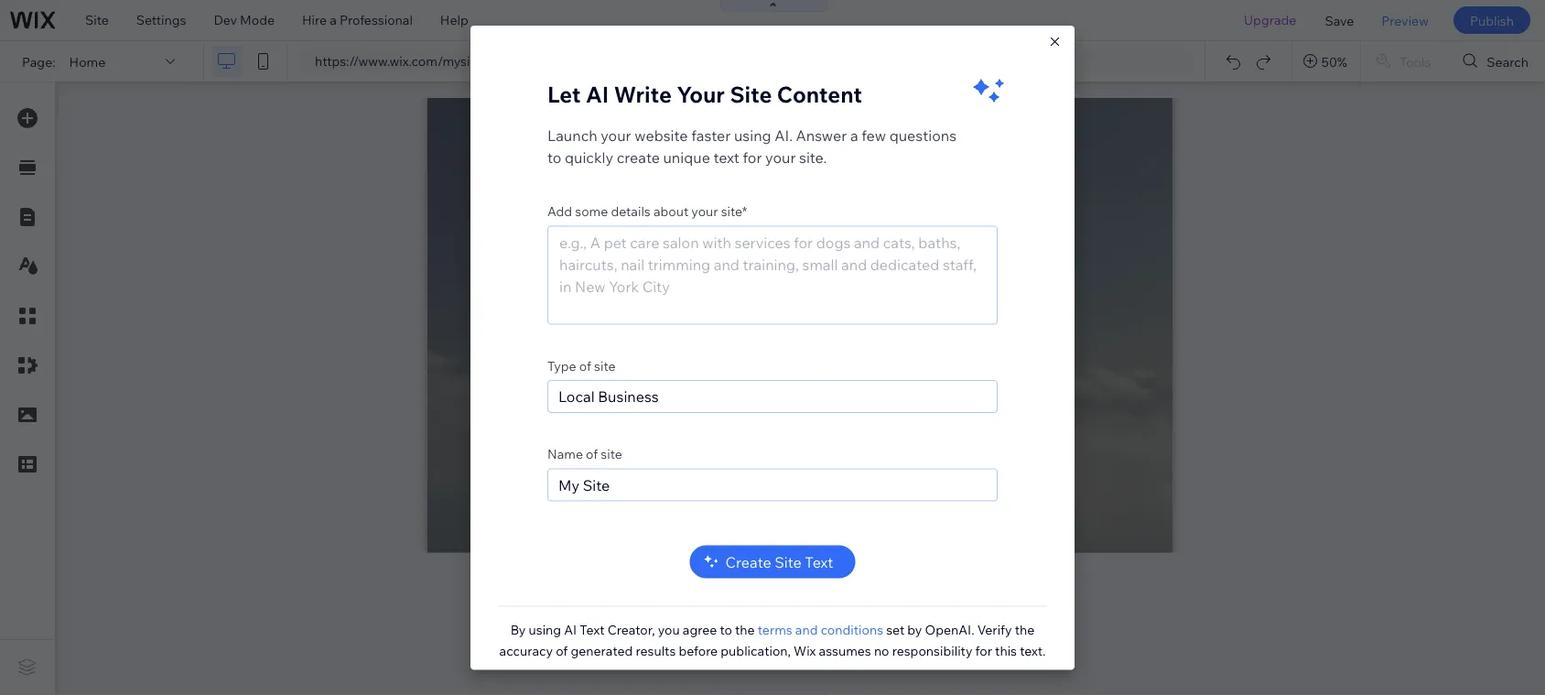 Task type: vqa. For each thing, say whether or not it's contained in the screenshot.
THE TOOLS
yes



Task type: describe. For each thing, give the bounding box(es) containing it.
2 horizontal spatial your
[[766, 148, 796, 166]]

to inside launch your website faster using ai. answer a few questions to quickly create unique text for your site.
[[548, 148, 562, 166]]

write
[[614, 80, 672, 108]]

and
[[796, 622, 818, 638]]

https://www.wix.com/mysite
[[315, 53, 482, 69]]

generated
[[571, 642, 633, 658]]

tools
[[1400, 53, 1432, 69]]

creator,
[[608, 622, 655, 638]]

mode
[[240, 12, 275, 28]]

save
[[1325, 12, 1355, 28]]

dev mode
[[214, 12, 275, 28]]

openai.
[[925, 622, 975, 638]]

by using ai text creator, you agree to the terms and conditions
[[511, 622, 884, 638]]

faster
[[691, 126, 731, 144]]

you
[[658, 622, 680, 638]]

terms and conditions button
[[758, 622, 884, 638]]

type
[[548, 357, 577, 373]]

1 the from the left
[[735, 622, 755, 638]]

launch your website faster using ai. answer a few questions to quickly create unique text for your site.
[[548, 126, 957, 166]]

let ai write your site content
[[548, 80, 863, 108]]

1 horizontal spatial site
[[730, 80, 772, 108]]

1 vertical spatial text
[[580, 622, 605, 638]]

for for this
[[976, 642, 993, 658]]

agree
[[683, 622, 717, 638]]

add
[[548, 203, 572, 219]]

terms
[[758, 622, 793, 638]]

create
[[617, 148, 660, 166]]

0 vertical spatial ai
[[586, 80, 609, 108]]

name
[[548, 446, 583, 462]]

for for your
[[743, 148, 762, 166]]

search button
[[1449, 41, 1546, 81]]

50% button
[[1293, 41, 1361, 81]]

set
[[887, 622, 905, 638]]

questions
[[890, 126, 957, 144]]

using inside launch your website faster using ai. answer a few questions to quickly create unique text for your site.
[[734, 126, 772, 144]]

save button
[[1312, 0, 1368, 40]]

type of site
[[548, 357, 616, 373]]

add some details about your site*
[[548, 203, 748, 219]]

site for name of site
[[601, 446, 622, 462]]

dev
[[214, 12, 237, 28]]

about
[[654, 203, 689, 219]]

details
[[611, 203, 651, 219]]

ai.
[[775, 126, 793, 144]]

text.
[[1020, 642, 1046, 658]]

the inside set by openai. verify the accuracy of generated results before publication, wix assumes no responsibility for this text.
[[1015, 622, 1035, 638]]

settings
[[136, 12, 186, 28]]

verify
[[978, 622, 1012, 638]]



Task type: locate. For each thing, give the bounding box(es) containing it.
site
[[85, 12, 109, 28], [730, 80, 772, 108], [775, 552, 802, 571]]

conditions
[[821, 622, 884, 638]]

your
[[677, 80, 725, 108]]

by
[[511, 622, 526, 638]]

using left ai.
[[734, 126, 772, 144]]

home
[[69, 53, 106, 69]]

assumes
[[819, 642, 872, 658]]

using
[[734, 126, 772, 144], [529, 622, 561, 638]]

for inside launch your website faster using ai. answer a few questions to quickly create unique text for your site.
[[743, 148, 762, 166]]

1 vertical spatial using
[[529, 622, 561, 638]]

by
[[908, 622, 923, 638]]

this
[[995, 642, 1017, 658]]

1 horizontal spatial text
[[805, 552, 834, 571]]

a left few
[[851, 126, 859, 144]]

set by openai. verify the accuracy of generated results before publication, wix assumes no responsibility for this text.
[[500, 622, 1046, 658]]

some
[[575, 203, 608, 219]]

0 horizontal spatial to
[[548, 148, 562, 166]]

1 horizontal spatial for
[[976, 642, 993, 658]]

0 vertical spatial for
[[743, 148, 762, 166]]

website
[[635, 126, 688, 144]]

text
[[805, 552, 834, 571], [580, 622, 605, 638]]

your
[[601, 126, 631, 144], [766, 148, 796, 166], [692, 203, 718, 219]]

1 horizontal spatial your
[[692, 203, 718, 219]]

of
[[579, 357, 591, 373], [586, 446, 598, 462], [556, 642, 568, 658]]

text up terms and conditions button
[[805, 552, 834, 571]]

accuracy
[[500, 642, 553, 658]]

text up generated at left bottom
[[580, 622, 605, 638]]

site.
[[799, 148, 827, 166]]

of right name
[[586, 446, 598, 462]]

text
[[714, 148, 740, 166]]

few
[[862, 126, 886, 144]]

2 horizontal spatial site
[[775, 552, 802, 571]]

site
[[594, 357, 616, 373], [601, 446, 622, 462]]

1 horizontal spatial a
[[851, 126, 859, 144]]

for inside set by openai. verify the accuracy of generated results before publication, wix assumes no responsibility for this text.
[[976, 642, 993, 658]]

1 vertical spatial site
[[730, 80, 772, 108]]

1 horizontal spatial ai
[[586, 80, 609, 108]]

publish
[[1471, 12, 1515, 28]]

wix
[[794, 642, 816, 658]]

Fluffy Tails text field
[[548, 468, 998, 501]]

1 vertical spatial to
[[720, 622, 732, 638]]

site*
[[721, 203, 748, 219]]

1 vertical spatial for
[[976, 642, 993, 658]]

site right name
[[601, 446, 622, 462]]

to down launch
[[548, 148, 562, 166]]

of for type
[[579, 357, 591, 373]]

of right type
[[579, 357, 591, 373]]

to right agree at the bottom
[[720, 622, 732, 638]]

0 vertical spatial using
[[734, 126, 772, 144]]

site for type of site
[[594, 357, 616, 373]]

0 vertical spatial site
[[594, 357, 616, 373]]

preview
[[1382, 12, 1429, 28]]

name of site
[[548, 446, 622, 462]]

0 horizontal spatial ai
[[564, 622, 577, 638]]

create site text button
[[690, 545, 856, 578]]

2 vertical spatial your
[[692, 203, 718, 219]]

search
[[1487, 53, 1529, 69]]

ai up generated at left bottom
[[564, 622, 577, 638]]

a
[[330, 12, 337, 28], [851, 126, 859, 144]]

0 vertical spatial text
[[805, 552, 834, 571]]

1 vertical spatial of
[[586, 446, 598, 462]]

of inside set by openai. verify the accuracy of generated results before publication, wix assumes no responsibility for this text.
[[556, 642, 568, 658]]

site up home
[[85, 12, 109, 28]]

1 horizontal spatial to
[[720, 622, 732, 638]]

the up the text.
[[1015, 622, 1035, 638]]

answer
[[796, 126, 847, 144]]

site inside button
[[775, 552, 802, 571]]

hire
[[302, 12, 327, 28]]

0 vertical spatial a
[[330, 12, 337, 28]]

launch
[[548, 126, 598, 144]]

e.g., A pet care salon with services for dogs and cats, baths, haircuts, nail trimming and training, small and dedicated staff, in New York City text field
[[548, 225, 998, 324]]

unique
[[663, 148, 710, 166]]

0 horizontal spatial the
[[735, 622, 755, 638]]

help
[[440, 12, 469, 28]]

2 the from the left
[[1015, 622, 1035, 638]]

publish button
[[1454, 6, 1531, 34]]

0 horizontal spatial text
[[580, 622, 605, 638]]

using right the by
[[529, 622, 561, 638]]

for left this
[[976, 642, 993, 658]]

publication,
[[721, 642, 791, 658]]

tools button
[[1362, 41, 1448, 81]]

site right your
[[730, 80, 772, 108]]

a right the hire
[[330, 12, 337, 28]]

1 vertical spatial ai
[[564, 622, 577, 638]]

2 vertical spatial of
[[556, 642, 568, 658]]

responsibility
[[893, 642, 973, 658]]

0 horizontal spatial site
[[85, 12, 109, 28]]

0 vertical spatial of
[[579, 357, 591, 373]]

hire a professional
[[302, 12, 413, 28]]

site right create
[[775, 552, 802, 571]]

Pet Care Provider text field
[[548, 380, 998, 413]]

1 horizontal spatial using
[[734, 126, 772, 144]]

of for name
[[586, 446, 598, 462]]

1 vertical spatial a
[[851, 126, 859, 144]]

create site text
[[726, 552, 834, 571]]

ai right the let
[[586, 80, 609, 108]]

upgrade
[[1244, 12, 1297, 28]]

0 vertical spatial site
[[85, 12, 109, 28]]

of right "accuracy" at bottom
[[556, 642, 568, 658]]

0 vertical spatial to
[[548, 148, 562, 166]]

create
[[726, 552, 772, 571]]

results
[[636, 642, 676, 658]]

for right text
[[743, 148, 762, 166]]

your up create
[[601, 126, 631, 144]]

your down ai.
[[766, 148, 796, 166]]

1 vertical spatial your
[[766, 148, 796, 166]]

0 horizontal spatial a
[[330, 12, 337, 28]]

ai
[[586, 80, 609, 108], [564, 622, 577, 638]]

0 horizontal spatial for
[[743, 148, 762, 166]]

50%
[[1322, 53, 1348, 69]]

0 horizontal spatial your
[[601, 126, 631, 144]]

1 horizontal spatial the
[[1015, 622, 1035, 638]]

for
[[743, 148, 762, 166], [976, 642, 993, 658]]

2 vertical spatial site
[[775, 552, 802, 571]]

0 vertical spatial your
[[601, 126, 631, 144]]

1 vertical spatial site
[[601, 446, 622, 462]]

before
[[679, 642, 718, 658]]

professional
[[340, 12, 413, 28]]

0 horizontal spatial using
[[529, 622, 561, 638]]

your left site*
[[692, 203, 718, 219]]

site right type
[[594, 357, 616, 373]]

no
[[874, 642, 890, 658]]

to
[[548, 148, 562, 166], [720, 622, 732, 638]]

content
[[777, 80, 863, 108]]

quickly
[[565, 148, 614, 166]]

the
[[735, 622, 755, 638], [1015, 622, 1035, 638]]

let
[[548, 80, 581, 108]]

text inside button
[[805, 552, 834, 571]]

the up publication,
[[735, 622, 755, 638]]

preview button
[[1368, 0, 1443, 40]]

a inside launch your website faster using ai. answer a few questions to quickly create unique text for your site.
[[851, 126, 859, 144]]



